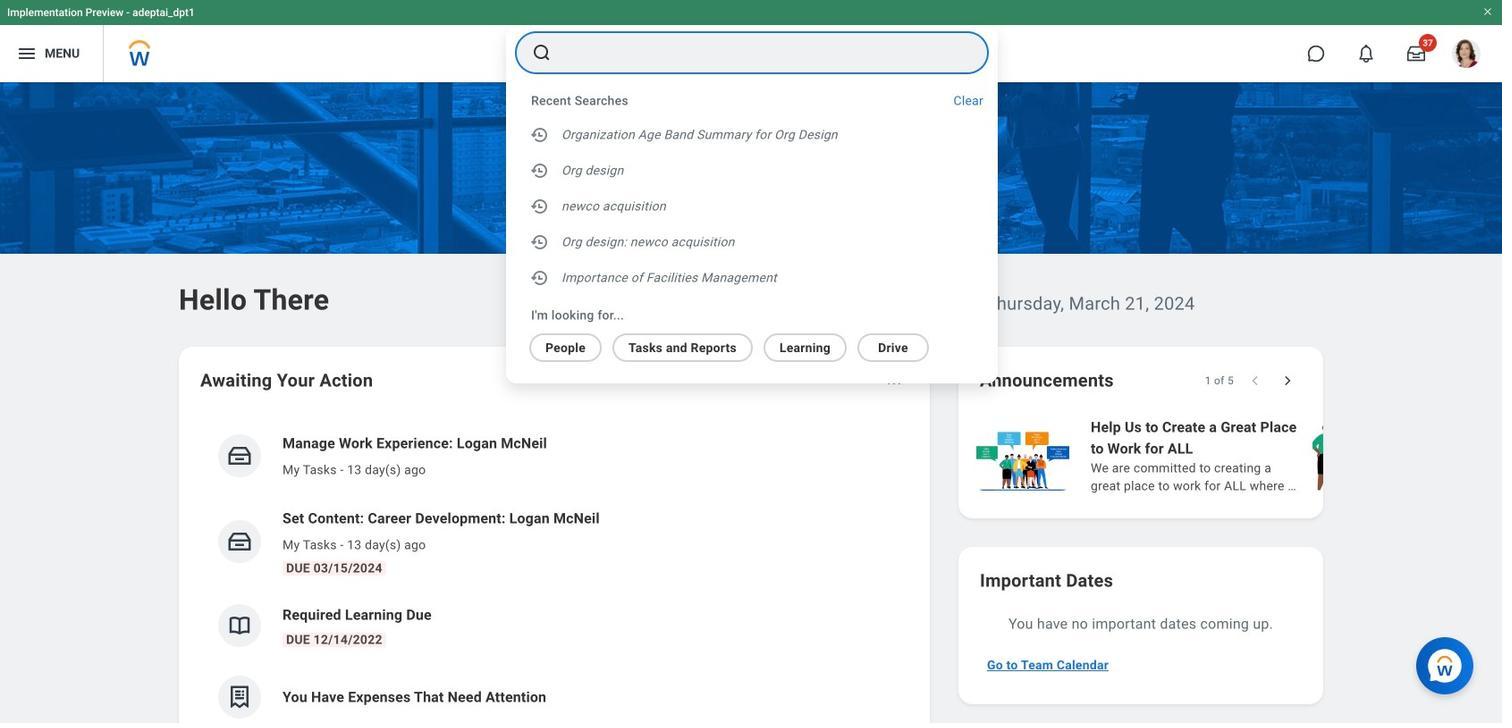 Task type: vqa. For each thing, say whether or not it's contained in the screenshot.
My Library My
no



Task type: locate. For each thing, give the bounding box(es) containing it.
close environment banner image
[[1483, 6, 1493, 17]]

1 list box from the top
[[506, 117, 998, 300]]

banner
[[0, 0, 1502, 82]]

1 vertical spatial time image
[[529, 232, 551, 253]]

inbox image
[[226, 443, 253, 469], [226, 529, 253, 555]]

1 time image from the top
[[529, 124, 551, 146]]

0 vertical spatial list box
[[506, 117, 998, 300]]

justify image
[[16, 43, 38, 64]]

chevron right small image
[[1279, 372, 1297, 390]]

0 vertical spatial time image
[[529, 124, 551, 146]]

2 inbox image from the top
[[226, 529, 253, 555]]

status
[[1205, 374, 1234, 388]]

1 vertical spatial time image
[[529, 160, 551, 182]]

time image
[[529, 124, 551, 146], [529, 160, 551, 182]]

2 vertical spatial time image
[[529, 267, 551, 289]]

1 vertical spatial list box
[[506, 326, 977, 362]]

0 vertical spatial inbox image
[[226, 443, 253, 469]]

2 list box from the top
[[506, 326, 977, 362]]

3 time image from the top
[[529, 267, 551, 289]]

0 vertical spatial time image
[[529, 196, 551, 217]]

None search field
[[506, 26, 998, 384]]

time image
[[529, 196, 551, 217], [529, 232, 551, 253], [529, 267, 551, 289]]

list
[[973, 415, 1502, 497], [200, 419, 909, 723]]

inbox large image
[[1408, 45, 1425, 63]]

list box
[[506, 117, 998, 300], [506, 326, 977, 362]]

0 horizontal spatial list
[[200, 419, 909, 723]]

1 vertical spatial inbox image
[[226, 529, 253, 555]]

main content
[[0, 82, 1502, 723]]



Task type: describe. For each thing, give the bounding box(es) containing it.
2 time image from the top
[[529, 160, 551, 182]]

search image
[[531, 42, 553, 63]]

notifications large image
[[1358, 45, 1375, 63]]

Search Workday  search field
[[563, 33, 952, 72]]

chevron left small image
[[1247, 372, 1265, 390]]

1 horizontal spatial list
[[973, 415, 1502, 497]]

book open image
[[226, 613, 253, 639]]

profile logan mcneil image
[[1452, 39, 1481, 72]]

dashboard expenses image
[[226, 684, 253, 711]]

2 time image from the top
[[529, 232, 551, 253]]

1 time image from the top
[[529, 196, 551, 217]]

related actions image
[[885, 374, 903, 392]]

1 inbox image from the top
[[226, 443, 253, 469]]



